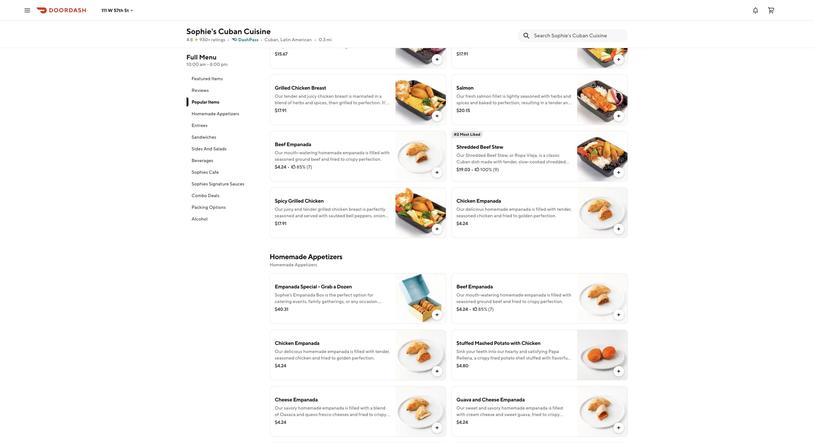 Task type: locate. For each thing, give the bounding box(es) containing it.
2 vertical spatial juicy
[[284, 207, 294, 212]]

baked down salmon
[[479, 100, 492, 105]]

0 horizontal spatial savory
[[284, 406, 297, 411]]

shredded down rellena,
[[457, 362, 476, 367]]

w
[[108, 8, 113, 13]]

1 horizontal spatial sweet
[[505, 412, 517, 417]]

1 horizontal spatial chicken empanada our delicious homemade empanada is filled with tender, seasoned chicken and fried to golden perfection. $4.24
[[457, 198, 572, 226]]

meal. right any
[[352, 107, 363, 112]]

add item to cart image for grilled chicken breast image
[[435, 113, 440, 119]]

delicious inside grilled chicken breast our tender and juicy chicken breast is marinated in a blend of herbs and spices, then grilled to perfection. it's a delicious and healthy choice for any meal.
[[278, 107, 297, 112]]

any
[[344, 107, 351, 112]]

peppers, left 100%
[[457, 172, 475, 178]]

with inside 'cheese empanada our savory homemade empanada is filled with a blend of oaxaca and queso fresco cheeses and fried to crispy perfection.'
[[360, 406, 369, 411]]

0 horizontal spatial $4.24 •
[[275, 165, 290, 170]]

cuban
[[218, 27, 242, 36], [457, 159, 471, 165]]

filled inside 'cheese empanada our savory homemade empanada is filled with a blend of oaxaca and queso fresco cheeses and fried to crispy perfection.'
[[349, 406, 360, 411]]

a inside salmon our fresh salmon fillet is lightly seasoned with herbs and spices and baked to perfection, resulting in a tender and flavorful dish.
[[545, 100, 548, 105]]

papa
[[549, 349, 559, 354]]

0 vertical spatial satisfying
[[275, 50, 294, 55]]

0 vertical spatial tender,
[[503, 159, 518, 165]]

shredded inside shredded beef stew our shredded beef stew, or ropa vieja, is a classic cuban dish made with tender, slow-cooked shredded beef in a flavorful tomato-based sauce with onions, bell peppers, and spices.
[[546, 159, 566, 165]]

1 vertical spatial onions,
[[374, 213, 388, 218]]

choice down then
[[323, 107, 336, 112]]

1 horizontal spatial grilled
[[339, 100, 352, 105]]

cheese
[[275, 397, 292, 403], [482, 397, 499, 403]]

1 vertical spatial bell
[[346, 213, 354, 218]]

indulge
[[457, 37, 473, 42]]

1 vertical spatial shredded
[[457, 362, 476, 367]]

delicious for the left chicken empanada 'image'
[[284, 349, 302, 354]]

grilled inside grilled chicken breast our tender and juicy chicken breast is marinated in a blend of herbs and spices, then grilled to perfection. it's a delicious and healthy choice for any meal.
[[275, 85, 290, 91]]

savory inside 'cheese empanada our savory homemade empanada is filled with a blend of oaxaca and queso fresco cheeses and fried to crispy perfection.'
[[284, 406, 297, 411]]

in inside indulge in our crispy and flavorful breaded chicken breast, made with tender chicken breast breaded and seasoned to perfection. this classic dish is a real crowd- pleaser.
[[473, 37, 477, 42]]

1 horizontal spatial $4.24 •
[[457, 307, 471, 312]]

guava,
[[518, 412, 531, 417]]

our right indulge
[[478, 37, 485, 42]]

-
[[207, 62, 209, 67], [318, 284, 320, 290]]

for down 0.3
[[314, 44, 319, 49]]

1 horizontal spatial 85% (7)
[[478, 307, 494, 312]]

1 horizontal spatial onions,
[[546, 166, 561, 171]]

1 vertical spatial our
[[498, 349, 504, 354]]

made up 100%
[[481, 159, 493, 165]]

0 horizontal spatial choice
[[299, 44, 313, 49]]

onions, inside 'spicy grilled chicken our juicy and tender grilled chicken breast is perfectly seasoned and served with sautéed bell peppers, onions, and jalapenos. this dish packs a spicy punch.'
[[374, 213, 388, 218]]

2 vertical spatial dish
[[315, 220, 323, 225]]

mouth- for beef empanada image to the bottom
[[466, 293, 481, 298]]

shredded down #2 most liked
[[457, 144, 479, 150]]

add item to cart image
[[435, 57, 440, 62], [435, 113, 440, 119], [616, 170, 621, 175], [616, 227, 621, 232], [616, 312, 621, 318], [435, 369, 440, 374]]

sophies up combo
[[192, 181, 208, 187]]

lightly
[[507, 94, 520, 99]]

classic
[[359, 44, 372, 49], [515, 50, 529, 55], [547, 153, 560, 158]]

1 cheese from the left
[[275, 397, 292, 403]]

shredded inside stuffed mashed potato with chicken sink your teeth into our hearty and satisfying papa rellena, a crispy fried potato shell stuffed with flavorful shredded chicken seasoned to perfection. one bite, and you'll be hooked.
[[457, 362, 476, 367]]

satisfying up stuffed
[[528, 349, 548, 354]]

0 horizontal spatial peppers,
[[355, 213, 373, 218]]

chicken inside 'spicy grilled chicken our juicy and tender grilled chicken breast is perfectly seasoned and served with sautéed bell peppers, onions, and jalapenos. this dish packs a spicy punch.'
[[305, 198, 324, 204]]

grilled
[[339, 100, 352, 105], [318, 207, 331, 212]]

1 vertical spatial ground
[[477, 299, 492, 304]]

1 horizontal spatial peppers,
[[457, 172, 475, 178]]

of inside 'cheese empanada our savory homemade empanada is filled with a blend of oaxaca and queso fresco cheeses and fried to crispy perfection.'
[[275, 412, 279, 417]]

our inside our juicy and flavorful baked chicken leg and thigh is the perfect choice for those looking for a classic and satisfying meal.
[[275, 37, 283, 42]]

you'll
[[457, 369, 468, 374]]

- left 'grab'
[[318, 284, 320, 290]]

2 vertical spatial delicious
[[284, 349, 302, 354]]

0 horizontal spatial breast
[[335, 94, 348, 99]]

1 horizontal spatial satisfying
[[528, 349, 548, 354]]

empanada inside 'cheese empanada our savory homemade empanada is filled with a blend of oaxaca and queso fresco cheeses and fried to crispy perfection.'
[[293, 397, 318, 403]]

0 vertical spatial this
[[506, 50, 514, 55]]

your
[[466, 349, 476, 354]]

guava and cheese empanada our sweet and savory homemade empanada is filled with cream cheese and sweet guava, fried to crispy perfection.
[[457, 397, 563, 424]]

classic inside shredded beef stew our shredded beef stew, or ropa vieja, is a classic cuban dish made with tender, slow-cooked shredded beef in a flavorful tomato-based sauce with onions, bell peppers, and spices.
[[547, 153, 560, 158]]

spicy
[[340, 220, 351, 225]]

2 savory from the left
[[488, 406, 501, 411]]

baked inside salmon our fresh salmon fillet is lightly seasoned with herbs and spices and baked to perfection, resulting in a tender and flavorful dish.
[[479, 100, 492, 105]]

satisfying inside stuffed mashed potato with chicken sink your teeth into our hearty and satisfying papa rellena, a crispy fried potato shell stuffed with flavorful shredded chicken seasoned to perfection. one bite, and you'll be hooked.
[[528, 349, 548, 354]]

100% (9)
[[481, 167, 499, 172]]

0 vertical spatial watering
[[300, 150, 318, 155]]

grilled up packs
[[318, 207, 331, 212]]

appetizers for homemade appetizers homemade appetizers
[[308, 253, 343, 261]]

deals
[[208, 193, 220, 198]]

tender inside 'spicy grilled chicken our juicy and tender grilled chicken breast is perfectly seasoned and served with sautéed bell peppers, onions, and jalapenos. this dish packs a spicy punch.'
[[303, 207, 317, 212]]

items up homemade appetizers
[[208, 99, 219, 105]]

full menu 10:00 am - 8:00 pm
[[186, 53, 228, 67]]

empanada inside the guava and cheese empanada our sweet and savory homemade empanada is filled with cream cheese and sweet guava, fried to crispy perfection.
[[500, 397, 525, 403]]

1 vertical spatial chicken empanada image
[[396, 330, 446, 381]]

add item to cart image for juicy
[[435, 227, 440, 232]]

1 horizontal spatial blend
[[374, 406, 386, 411]]

0 horizontal spatial meal.
[[295, 50, 306, 55]]

0 vertical spatial sophies
[[192, 170, 208, 175]]

fresh
[[466, 94, 476, 99]]

1 savory from the left
[[284, 406, 297, 411]]

shredded right cooked
[[546, 159, 566, 165]]

onions, inside shredded beef stew our shredded beef stew, or ropa vieja, is a classic cuban dish made with tender, slow-cooked shredded beef in a flavorful tomato-based sauce with onions, bell peppers, and spices.
[[546, 166, 561, 171]]

classic down thigh
[[359, 44, 372, 49]]

dish up "$19.03 •"
[[471, 159, 480, 165]]

satisfying
[[275, 50, 294, 55], [528, 349, 548, 354]]

fried inside the guava and cheese empanada our sweet and savory homemade empanada is filled with cream cheese and sweet guava, fried to crispy perfection.
[[532, 412, 542, 417]]

of left the spices,
[[288, 100, 292, 105]]

1 vertical spatial classic
[[515, 50, 529, 55]]

spices.
[[484, 172, 498, 178]]

cheese
[[480, 412, 495, 417]]

beef empanada our mouth-watering homemade empanada is filled with seasoned ground beef and fried to crispy perfection. for beef empanada image to the top
[[275, 141, 390, 162]]

add item to cart image for our
[[616, 426, 621, 431]]

herbs inside salmon our fresh salmon fillet is lightly seasoned with herbs and spices and baked to perfection, resulting in a tender and flavorful dish.
[[551, 94, 563, 99]]

•
[[227, 37, 229, 42], [261, 37, 263, 42], [314, 37, 316, 42], [288, 165, 290, 170], [472, 167, 473, 172], [469, 307, 471, 312]]

ratings
[[211, 37, 225, 42]]

our down potato
[[498, 349, 504, 354]]

dashpass •
[[238, 37, 263, 42]]

cuban,
[[265, 37, 280, 42]]

2 horizontal spatial tender,
[[557, 207, 572, 212]]

0 vertical spatial (7)
[[307, 165, 312, 170]]

teeth
[[477, 349, 488, 354]]

1 vertical spatial homemade
[[270, 253, 307, 261]]

in right marinated
[[375, 94, 379, 99]]

marinated
[[353, 94, 374, 99]]

packs
[[324, 220, 336, 225]]

and
[[295, 37, 302, 42], [360, 37, 367, 42], [499, 37, 507, 42], [373, 44, 381, 49], [558, 44, 566, 49], [299, 94, 306, 99], [564, 94, 571, 99], [305, 100, 313, 105], [470, 100, 478, 105], [563, 100, 571, 105], [298, 107, 305, 112], [322, 157, 329, 162], [476, 172, 483, 178], [295, 207, 302, 212], [295, 213, 303, 218], [494, 213, 502, 218], [275, 220, 283, 225], [503, 299, 511, 304], [520, 349, 527, 354], [312, 356, 320, 361], [564, 362, 571, 367], [472, 397, 481, 403], [479, 406, 487, 411], [297, 412, 304, 417], [350, 412, 358, 417], [496, 412, 504, 417]]

appetizers up 'grab'
[[308, 253, 343, 261]]

seasoned inside indulge in our crispy and flavorful breaded chicken breast, made with tender chicken breast breaded and seasoned to perfection. this classic dish is a real crowd- pleaser.
[[457, 50, 476, 55]]

0 vertical spatial homemade
[[192, 111, 216, 116]]

1 vertical spatial $17.91
[[275, 108, 287, 113]]

served
[[304, 213, 318, 218]]

savory inside the guava and cheese empanada our sweet and savory homemade empanada is filled with cream cheese and sweet guava, fried to crispy perfection.
[[488, 406, 501, 411]]

1 horizontal spatial dish
[[471, 159, 480, 165]]

spicy grilled chicken image
[[396, 188, 446, 238]]

breast
[[311, 85, 326, 91]]

meal. down perfect
[[295, 50, 306, 55]]

1 vertical spatial grilled
[[288, 198, 304, 204]]

add item to cart image for watering
[[435, 170, 440, 175]]

packing
[[192, 205, 208, 210]]

classic inside our juicy and flavorful baked chicken leg and thigh is the perfect choice for those looking for a classic and satisfying meal.
[[359, 44, 372, 49]]

tender, for the left chicken empanada 'image'
[[376, 349, 390, 354]]

1 horizontal spatial beef empanada image
[[577, 273, 628, 324]]

0 vertical spatial of
[[288, 100, 292, 105]]

1 horizontal spatial for
[[337, 107, 343, 112]]

with inside the guava and cheese empanada our sweet and savory homemade empanada is filled with cream cheese and sweet guava, fried to crispy perfection.
[[457, 412, 466, 417]]

chicken empanada image
[[577, 188, 628, 238], [396, 330, 446, 381]]

onions, down the perfectly
[[374, 213, 388, 218]]

chicken inside our juicy and flavorful baked chicken leg and thigh is the perfect choice for those looking for a classic and satisfying meal.
[[335, 37, 351, 42]]

combo
[[192, 193, 207, 198]]

1 horizontal spatial 85%
[[478, 307, 488, 312]]

homemade for homemade appetizers homemade appetizers
[[270, 253, 307, 261]]

$19.03
[[457, 167, 470, 172]]

juicy up perfect
[[284, 37, 294, 42]]

golden for the left chicken empanada 'image'
[[337, 356, 351, 361]]

0 vertical spatial dish
[[529, 50, 538, 55]]

add item to cart image for right chicken empanada 'image'
[[616, 227, 621, 232]]

0 horizontal spatial grilled
[[318, 207, 331, 212]]

1 vertical spatial cuban
[[457, 159, 471, 165]]

1 vertical spatial items
[[208, 99, 219, 105]]

vieja,
[[527, 153, 538, 158]]

0 vertical spatial our
[[478, 37, 485, 42]]

our
[[478, 37, 485, 42], [498, 349, 504, 354]]

flavorful inside our juicy and flavorful baked chicken leg and thigh is the perfect choice for those looking for a classic and satisfying meal.
[[303, 37, 320, 42]]

savory up cheese
[[488, 406, 501, 411]]

perfection. inside stuffed mashed potato with chicken sink your teeth into our hearty and satisfying papa rellena, a crispy fried potato shell stuffed with flavorful shredded chicken seasoned to perfection. one bite, and you'll be hooked.
[[520, 362, 543, 367]]

0 vertical spatial choice
[[299, 44, 313, 49]]

1 vertical spatial mouth-
[[466, 293, 481, 298]]

0 vertical spatial chicken empanada our delicious homemade empanada is filled with tender, seasoned chicken and fried to golden perfection. $4.24
[[457, 198, 572, 226]]

juicy down breast
[[307, 94, 317, 99]]

1 vertical spatial 85% (7)
[[478, 307, 494, 312]]

our inside shredded beef stew our shredded beef stew, or ropa vieja, is a classic cuban dish made with tender, slow-cooked shredded beef in a flavorful tomato-based sauce with onions, bell peppers, and spices.
[[457, 153, 465, 158]]

cafe
[[209, 170, 219, 175]]

add item to cart image for homemade
[[435, 426, 440, 431]]

100%
[[481, 167, 492, 172]]

onions, right sauce
[[546, 166, 561, 171]]

made
[[472, 44, 483, 49], [481, 159, 493, 165]]

cheese inside 'cheese empanada our savory homemade empanada is filled with a blend of oaxaca and queso fresco cheeses and fried to crispy perfection.'
[[275, 397, 292, 403]]

cuban up $19.03
[[457, 159, 471, 165]]

grilled inside 'spicy grilled chicken our juicy and tender grilled chicken breast is perfectly seasoned and served with sautéed bell peppers, onions, and jalapenos. this dish packs a spicy punch.'
[[288, 198, 304, 204]]

sweet left guava,
[[505, 412, 517, 417]]

111 w 57th st
[[101, 8, 129, 13]]

breast inside 'spicy grilled chicken our juicy and tender grilled chicken breast is perfectly seasoned and served with sautéed bell peppers, onions, and jalapenos. this dish packs a spicy punch.'
[[349, 207, 362, 212]]

looking
[[333, 44, 348, 49]]

cheese up oaxaca
[[275, 397, 292, 403]]

930+
[[200, 37, 210, 42]]

appetizers for homemade appetizers
[[217, 111, 239, 116]]

satisfying down perfect
[[275, 50, 294, 55]]

1 sophies from the top
[[192, 170, 208, 175]]

crispy inside indulge in our crispy and flavorful breaded chicken breast, made with tender chicken breast breaded and seasoned to perfection. this classic dish is a real crowd- pleaser.
[[486, 37, 498, 42]]

$4.80
[[457, 363, 469, 369]]

in right indulge
[[473, 37, 477, 42]]

tender inside salmon our fresh salmon fillet is lightly seasoned with herbs and spices and baked to perfection, resulting in a tender and flavorful dish.
[[549, 100, 562, 105]]

meal. inside grilled chicken breast our tender and juicy chicken breast is marinated in a blend of herbs and spices, then grilled to perfection. it's a delicious and healthy choice for any meal.
[[352, 107, 363, 112]]

crispy inside the guava and cheese empanada our sweet and savory homemade empanada is filled with cream cheese and sweet guava, fried to crispy perfection.
[[548, 412, 560, 417]]

classic left real
[[515, 50, 529, 55]]

0 horizontal spatial dish
[[315, 220, 323, 225]]

dish
[[529, 50, 538, 55], [471, 159, 480, 165], [315, 220, 323, 225]]

dish inside 'spicy grilled chicken our juicy and tender grilled chicken breast is perfectly seasoned and served with sautéed bell peppers, onions, and jalapenos. this dish packs a spicy punch.'
[[315, 220, 323, 225]]

perfection. inside the guava and cheese empanada our sweet and savory homemade empanada is filled with cream cheese and sweet guava, fried to crispy perfection.
[[457, 419, 479, 424]]

empanada inside the guava and cheese empanada our sweet and savory homemade empanada is filled with cream cheese and sweet guava, fried to crispy perfection.
[[526, 406, 548, 411]]

add item to cart image for chicken
[[616, 369, 621, 374]]

add item to cart image
[[616, 57, 621, 62], [616, 113, 621, 119], [435, 170, 440, 175], [435, 227, 440, 232], [435, 312, 440, 318], [616, 369, 621, 374], [435, 426, 440, 431], [616, 426, 621, 431]]

1 horizontal spatial choice
[[323, 107, 336, 112]]

0 horizontal spatial watering
[[300, 150, 318, 155]]

our inside 'spicy grilled chicken our juicy and tender grilled chicken breast is perfectly seasoned and served with sautéed bell peppers, onions, and jalapenos. this dish packs a spicy punch.'
[[275, 207, 283, 212]]

peppers, up the punch.
[[355, 213, 373, 218]]

our inside indulge in our crispy and flavorful breaded chicken breast, made with tender chicken breast breaded and seasoned to perfection. this classic dish is a real crowd- pleaser.
[[478, 37, 485, 42]]

is inside 'cheese empanada our savory homemade empanada is filled with a blend of oaxaca and queso fresco cheeses and fried to crispy perfection.'
[[345, 406, 348, 411]]

and
[[204, 146, 212, 152]]

cheese up cheese
[[482, 397, 499, 403]]

1 vertical spatial delicious
[[466, 207, 484, 212]]

crispy
[[486, 37, 498, 42], [346, 157, 358, 162], [528, 299, 540, 304], [478, 356, 490, 361], [374, 412, 387, 417], [548, 412, 560, 417]]

empanada for beef empanada image to the top
[[287, 141, 311, 148]]

in right resulting
[[541, 100, 544, 105]]

homemade appetizers button
[[186, 108, 262, 120]]

1 vertical spatial $4.24 •
[[457, 307, 471, 312]]

perfection. inside 'cheese empanada our savory homemade empanada is filled with a blend of oaxaca and queso fresco cheeses and fried to crispy perfection.'
[[275, 419, 298, 424]]

classic right vieja,
[[547, 153, 560, 158]]

packing options
[[192, 205, 226, 210]]

based
[[510, 166, 522, 171]]

1 horizontal spatial cuban
[[457, 159, 471, 165]]

cuban up ratings
[[218, 27, 242, 36]]

empanada
[[287, 141, 311, 148], [477, 198, 501, 204], [275, 284, 300, 290], [468, 284, 493, 290], [295, 340, 320, 347], [293, 397, 318, 403], [500, 397, 525, 403]]

salmon
[[457, 85, 474, 91]]

1 vertical spatial blend
[[374, 406, 386, 411]]

0 vertical spatial 85% (7)
[[297, 165, 312, 170]]

made right breast,
[[472, 44, 483, 49]]

for down leg
[[349, 44, 355, 49]]

1 vertical spatial watering
[[481, 293, 499, 298]]

0 horizontal spatial cuban
[[218, 27, 242, 36]]

appetizers inside button
[[217, 111, 239, 116]]

sophies down beverages
[[192, 170, 208, 175]]

0 horizontal spatial chicken empanada image
[[396, 330, 446, 381]]

ground
[[295, 157, 310, 162], [477, 299, 492, 304]]

guava
[[457, 397, 472, 403]]

$19.03 •
[[457, 167, 473, 172]]

0 horizontal spatial mouth-
[[284, 150, 300, 155]]

2 vertical spatial classic
[[547, 153, 560, 158]]

juicy
[[284, 37, 294, 42], [307, 94, 317, 99], [284, 207, 294, 212]]

0 vertical spatial grilled
[[275, 85, 290, 91]]

featured
[[192, 76, 211, 81]]

choice down american
[[299, 44, 313, 49]]

0 vertical spatial ground
[[295, 157, 310, 162]]

1 horizontal spatial tender,
[[503, 159, 518, 165]]

for left any
[[337, 107, 343, 112]]

hooked.
[[475, 369, 492, 374]]

1 horizontal spatial our
[[498, 349, 504, 354]]

1 vertical spatial this
[[305, 220, 314, 225]]

chicken
[[291, 85, 310, 91], [305, 198, 324, 204], [457, 198, 476, 204], [275, 340, 294, 347], [522, 340, 541, 347]]

blend inside grilled chicken breast our tender and juicy chicken breast is marinated in a blend of herbs and spices, then grilled to perfection. it's a delicious and healthy choice for any meal.
[[275, 100, 287, 105]]

grilled up any
[[339, 100, 352, 105]]

featured items
[[192, 76, 223, 81]]

0 vertical spatial herbs
[[551, 94, 563, 99]]

flavorful inside salmon our fresh salmon fillet is lightly seasoned with herbs and spices and baked to perfection, resulting in a tender and flavorful dish.
[[457, 107, 474, 112]]

0 horizontal spatial blend
[[275, 100, 287, 105]]

sophies inside button
[[192, 181, 208, 187]]

cooked
[[530, 159, 546, 165]]

1 vertical spatial beef empanada our mouth-watering homemade empanada is filled with seasoned ground beef and fried to crispy perfection.
[[457, 284, 572, 304]]

1 vertical spatial dish
[[471, 159, 480, 165]]

beef empanada image
[[396, 131, 446, 182], [577, 273, 628, 324]]

empanada special - grab a dozen image
[[396, 273, 446, 324]]

is inside 'spicy grilled chicken our juicy and tender grilled chicken breast is perfectly seasoned and served with sautéed bell peppers, onions, and jalapenos. this dish packs a spicy punch.'
[[363, 207, 366, 212]]

filled inside the guava and cheese empanada our sweet and savory homemade empanada is filled with cream cheese and sweet guava, fried to crispy perfection.
[[553, 406, 563, 411]]

add item to cart image for fillet
[[616, 113, 621, 119]]

baked up those
[[321, 37, 334, 42]]

sweet
[[466, 406, 478, 411], [505, 412, 517, 417]]

Item Search search field
[[534, 32, 623, 39]]

1 horizontal spatial breast
[[349, 207, 362, 212]]

0 items, open order cart image
[[768, 6, 775, 14]]

0 horizontal spatial bell
[[346, 213, 354, 218]]

0 horizontal spatial beef empanada image
[[396, 131, 446, 182]]

with
[[484, 44, 493, 49], [541, 94, 550, 99], [381, 150, 390, 155], [494, 159, 503, 165], [536, 166, 545, 171], [547, 207, 556, 212], [319, 213, 328, 218], [563, 293, 572, 298], [511, 340, 521, 347], [366, 349, 375, 354], [542, 356, 551, 361], [360, 406, 369, 411], [457, 412, 466, 417]]

with inside salmon our fresh salmon fillet is lightly seasoned with herbs and spices and baked to perfection, resulting in a tender and flavorful dish.
[[541, 94, 550, 99]]

sophies inside "button"
[[192, 170, 208, 175]]

stuffed mashed potato with chicken image
[[577, 330, 628, 381]]

fillet
[[493, 94, 502, 99]]

2 cheese from the left
[[482, 397, 499, 403]]

$17.91 for spicy grilled chicken
[[275, 221, 287, 226]]

of left oaxaca
[[275, 412, 279, 417]]

delicious for right chicken empanada 'image'
[[466, 207, 484, 212]]

peppers, inside shredded beef stew our shredded beef stew, or ropa vieja, is a classic cuban dish made with tender, slow-cooked shredded beef in a flavorful tomato-based sauce with onions, bell peppers, and spices.
[[457, 172, 475, 178]]

mouth- for beef empanada image to the top
[[284, 150, 300, 155]]

0 horizontal spatial 85%
[[297, 165, 306, 170]]

1 vertical spatial 85%
[[478, 307, 488, 312]]

potato
[[501, 356, 515, 361]]

in inside shredded beef stew our shredded beef stew, or ropa vieja, is a classic cuban dish made with tender, slow-cooked shredded beef in a flavorful tomato-based sauce with onions, bell peppers, and spices.
[[467, 166, 471, 171]]

shredded beef stew image
[[577, 131, 628, 182]]

in left 100%
[[467, 166, 471, 171]]

items up reviews button
[[211, 76, 223, 81]]

juicy inside 'spicy grilled chicken our juicy and tender grilled chicken breast is perfectly seasoned and served with sautéed bell peppers, onions, and jalapenos. this dish packs a spicy punch.'
[[284, 207, 294, 212]]

1 vertical spatial beef
[[457, 166, 466, 171]]

0 vertical spatial baked
[[321, 37, 334, 42]]

it's
[[382, 100, 388, 105]]

dish left real
[[529, 50, 538, 55]]

a inside indulge in our crispy and flavorful breaded chicken breast, made with tender chicken breast breaded and seasoned to perfection. this classic dish is a real crowd- pleaser.
[[543, 50, 545, 55]]

juicy down spicy
[[284, 207, 294, 212]]

dish down 'served'
[[315, 220, 323, 225]]

flavorful inside shredded beef stew our shredded beef stew, or ropa vieja, is a classic cuban dish made with tender, slow-cooked shredded beef in a flavorful tomato-based sauce with onions, bell peppers, and spices.
[[475, 166, 492, 171]]

0 horizontal spatial tender,
[[376, 349, 390, 354]]

stuffed
[[457, 340, 474, 347]]

bell
[[562, 166, 569, 171], [346, 213, 354, 218]]

choice inside our juicy and flavorful baked chicken leg and thigh is the perfect choice for those looking for a classic and satisfying meal.
[[299, 44, 313, 49]]

mashed
[[475, 340, 493, 347]]

- right am
[[207, 62, 209, 67]]

shredded up 100%
[[466, 153, 486, 158]]

juicy inside grilled chicken breast our tender and juicy chicken breast is marinated in a blend of herbs and spices, then grilled to perfection. it's a delicious and healthy choice for any meal.
[[307, 94, 317, 99]]

0 horizontal spatial classic
[[359, 44, 372, 49]]

appetizers up special on the bottom of the page
[[295, 262, 317, 268]]

is inside indulge in our crispy and flavorful breaded chicken breast, made with tender chicken breast breaded and seasoned to perfection. this classic dish is a real crowd- pleaser.
[[539, 50, 542, 55]]

0 vertical spatial blend
[[275, 100, 287, 105]]

cheese empanada our savory homemade empanada is filled with a blend of oaxaca and queso fresco cheeses and fried to crispy perfection.
[[275, 397, 387, 424]]

0 horizontal spatial golden
[[337, 356, 351, 361]]

1 horizontal spatial bell
[[562, 166, 569, 171]]

1 vertical spatial meal.
[[352, 107, 363, 112]]

0 vertical spatial juicy
[[284, 37, 294, 42]]

1 vertical spatial (7)
[[488, 307, 494, 312]]

beef
[[275, 141, 286, 148], [480, 144, 491, 150], [487, 153, 497, 158], [457, 284, 468, 290]]

grilled inside 'spicy grilled chicken our juicy and tender grilled chicken breast is perfectly seasoned and served with sautéed bell peppers, onions, and jalapenos. this dish packs a spicy punch.'
[[318, 207, 331, 212]]

savory up oaxaca
[[284, 406, 297, 411]]

1 vertical spatial appetizers
[[308, 253, 343, 261]]

our inside stuffed mashed potato with chicken sink your teeth into our hearty and satisfying papa rellena, a crispy fried potato shell stuffed with flavorful shredded chicken seasoned to perfection. one bite, and you'll be hooked.
[[498, 349, 504, 354]]

our inside grilled chicken breast our tender and juicy chicken breast is marinated in a blend of herbs and spices, then grilled to perfection. it's a delicious and healthy choice for any meal.
[[275, 94, 283, 99]]

appetizers up entrees "button"
[[217, 111, 239, 116]]

0 vertical spatial delicious
[[278, 107, 297, 112]]

sweet up cream
[[466, 406, 478, 411]]

empanada special - grab a dozen
[[275, 284, 352, 290]]

2 sophies from the top
[[192, 181, 208, 187]]

1 horizontal spatial mouth-
[[466, 293, 481, 298]]

a
[[356, 44, 358, 49], [543, 50, 545, 55], [380, 94, 382, 99], [545, 100, 548, 105], [275, 107, 277, 112], [543, 153, 546, 158], [472, 166, 474, 171], [337, 220, 339, 225], [334, 284, 336, 290], [474, 356, 477, 361], [370, 406, 373, 411]]



Task type: vqa. For each thing, say whether or not it's contained in the screenshot.
Candy Yams image to the left
no



Task type: describe. For each thing, give the bounding box(es) containing it.
in inside grilled chicken breast our tender and juicy chicken breast is marinated in a blend of herbs and spices, then grilled to perfection. it's a delicious and healthy choice for any meal.
[[375, 94, 379, 99]]

bite,
[[554, 362, 563, 367]]

chicken inside grilled chicken breast our tender and juicy chicken breast is marinated in a blend of herbs and spices, then grilled to perfection. it's a delicious and healthy choice for any meal.
[[318, 94, 334, 99]]

homemade for homemade appetizers
[[192, 111, 216, 116]]

chicken inside 'spicy grilled chicken our juicy and tender grilled chicken breast is perfectly seasoned and served with sautéed bell peppers, onions, and jalapenos. this dish packs a spicy punch.'
[[332, 207, 348, 212]]

2 horizontal spatial for
[[349, 44, 355, 49]]

of inside grilled chicken breast our tender and juicy chicken breast is marinated in a blend of herbs and spices, then grilled to perfection. it's a delicious and healthy choice for any meal.
[[288, 100, 292, 105]]

sandwiches
[[192, 135, 216, 140]]

0 horizontal spatial 85% (7)
[[297, 165, 312, 170]]

seasoned inside 'spicy grilled chicken our juicy and tender grilled chicken breast is perfectly seasoned and served with sautéed bell peppers, onions, and jalapenos. this dish packs a spicy punch.'
[[275, 213, 294, 218]]

entrees
[[192, 123, 208, 128]]

crispy inside 'cheese empanada our savory homemade empanada is filled with a blend of oaxaca and queso fresco cheeses and fried to crispy perfection.'
[[374, 412, 387, 417]]

guava and cheese empanada image
[[577, 387, 628, 437]]

leg
[[352, 37, 359, 42]]

our inside the guava and cheese empanada our sweet and savory homemade empanada is filled with cream cheese and sweet guava, fried to crispy perfection.
[[457, 406, 465, 411]]

perfection,
[[498, 100, 521, 105]]

empanada for the left chicken empanada 'image'
[[295, 340, 320, 347]]

sophies for sophies cafe
[[192, 170, 208, 175]]

and inside shredded beef stew our shredded beef stew, or ropa vieja, is a classic cuban dish made with tender, slow-cooked shredded beef in a flavorful tomato-based sauce with onions, bell peppers, and spices.
[[476, 172, 483, 178]]

sophie's cuban cuisine
[[186, 27, 271, 36]]

pm
[[221, 62, 228, 67]]

sides and salads
[[192, 146, 227, 152]]

items for popular items
[[208, 99, 219, 105]]

- inside 'full menu 10:00 am - 8:00 pm'
[[207, 62, 209, 67]]

bell inside 'spicy grilled chicken our juicy and tender grilled chicken breast is perfectly seasoned and served with sautéed bell peppers, onions, and jalapenos. this dish packs a spicy punch.'
[[346, 213, 354, 218]]

baked chicken image
[[396, 18, 446, 69]]

satisfying inside our juicy and flavorful baked chicken leg and thigh is the perfect choice for those looking for a classic and satisfying meal.
[[275, 50, 294, 55]]

sautéed
[[329, 213, 345, 218]]

reviews
[[192, 88, 209, 93]]

those
[[320, 44, 332, 49]]

herbs inside grilled chicken breast our tender and juicy chicken breast is marinated in a blend of herbs and spices, then grilled to perfection. it's a delicious and healthy choice for any meal.
[[293, 100, 304, 105]]

golden for right chicken empanada 'image'
[[519, 213, 533, 218]]

is inside grilled chicken breast our tender and juicy chicken breast is marinated in a blend of herbs and spices, then grilled to perfection. it's a delicious and healthy choice for any meal.
[[349, 94, 352, 99]]

1 horizontal spatial chicken empanada image
[[577, 188, 628, 238]]

this inside 'spicy grilled chicken our juicy and tender grilled chicken breast is perfectly seasoned and served with sautéed bell peppers, onions, and jalapenos. this dish packs a spicy punch.'
[[305, 220, 314, 225]]

for inside grilled chicken breast our tender and juicy chicken breast is marinated in a blend of herbs and spices, then grilled to perfection. it's a delicious and healthy choice for any meal.
[[337, 107, 343, 112]]

is inside our juicy and flavorful baked chicken leg and thigh is the perfect choice for those looking for a classic and satisfying meal.
[[380, 37, 383, 42]]

or
[[510, 153, 514, 158]]

potato
[[494, 340, 510, 347]]

grab
[[321, 284, 333, 290]]

grilled chicken breast image
[[396, 74, 446, 125]]

signature
[[209, 181, 229, 187]]

alcohol
[[192, 217, 208, 222]]

dish inside indulge in our crispy and flavorful breaded chicken breast, made with tender chicken breast breaded and seasoned to perfection. this classic dish is a real crowd- pleaser.
[[529, 50, 538, 55]]

mi
[[327, 37, 332, 42]]

salmon our fresh salmon fillet is lightly seasoned with herbs and spices and baked to perfection, resulting in a tender and flavorful dish.
[[457, 85, 571, 112]]

meal. inside our juicy and flavorful baked chicken leg and thigh is the perfect choice for those looking for a classic and satisfying meal.
[[295, 50, 306, 55]]

tomato-
[[493, 166, 510, 171]]

fried inside 'cheese empanada our savory homemade empanada is filled with a blend of oaxaca and queso fresco cheeses and fried to crispy perfection.'
[[359, 412, 368, 417]]

1 vertical spatial breaded
[[540, 44, 557, 49]]

perfectly
[[367, 207, 386, 212]]

tender, for right chicken empanada 'image'
[[557, 207, 572, 212]]

$17.91 for grilled chicken breast
[[275, 108, 287, 113]]

1 horizontal spatial -
[[318, 284, 320, 290]]

a inside stuffed mashed potato with chicken sink your teeth into our hearty and satisfying papa rellena, a crispy fried potato shell stuffed with flavorful shredded chicken seasoned to perfection. one bite, and you'll be hooked.
[[474, 356, 477, 361]]

(9)
[[493, 167, 499, 172]]

beverages
[[192, 158, 213, 163]]

tender, inside shredded beef stew our shredded beef stew, or ropa vieja, is a classic cuban dish made with tender, slow-cooked shredded beef in a flavorful tomato-based sauce with onions, bell peppers, and spices.
[[503, 159, 518, 165]]

tender inside grilled chicken breast our tender and juicy chicken breast is marinated in a blend of herbs and spices, then grilled to perfection. it's a delicious and healthy choice for any meal.
[[284, 94, 298, 99]]

our inside salmon our fresh salmon fillet is lightly seasoned with herbs and spices and baked to perfection, resulting in a tender and flavorful dish.
[[457, 94, 465, 99]]

1 horizontal spatial watering
[[481, 293, 499, 298]]

st
[[124, 8, 129, 13]]

chicken empanada our delicious homemade empanada is filled with tender, seasoned chicken and fried to golden perfection. $4.24 for the left chicken empanada 'image'
[[275, 340, 390, 369]]

to inside 'cheese empanada our savory homemade empanada is filled with a blend of oaxaca and queso fresco cheeses and fried to crispy perfection.'
[[369, 412, 373, 417]]

with inside 'spicy grilled chicken our juicy and tender grilled chicken breast is perfectly seasoned and served with sautéed bell peppers, onions, and jalapenos. this dish packs a spicy punch.'
[[319, 213, 328, 218]]

1 horizontal spatial (7)
[[488, 307, 494, 312]]

add item to cart image for shredded beef stew image
[[616, 170, 621, 175]]

am
[[200, 62, 206, 67]]

empanada for beef empanada image to the bottom
[[468, 284, 493, 290]]

seasoned inside salmon our fresh salmon fillet is lightly seasoned with herbs and spices and baked to perfection, resulting in a tender and flavorful dish.
[[521, 94, 540, 99]]

breast,
[[457, 44, 471, 49]]

made inside shredded beef stew our shredded beef stew, or ropa vieja, is a classic cuban dish made with tender, slow-cooked shredded beef in a flavorful tomato-based sauce with onions, bell peppers, and spices.
[[481, 159, 493, 165]]

then
[[329, 100, 338, 105]]

dozen
[[337, 284, 352, 290]]

empanada inside 'cheese empanada our savory homemade empanada is filled with a blend of oaxaca and queso fresco cheeses and fried to crispy perfection.'
[[322, 406, 344, 411]]

is inside shredded beef stew our shredded beef stew, or ropa vieja, is a classic cuban dish made with tender, slow-cooked shredded beef in a flavorful tomato-based sauce with onions, bell peppers, and spices.
[[539, 153, 542, 158]]

grilled chicken breast our tender and juicy chicken breast is marinated in a blend of herbs and spices, then grilled to perfection. it's a delicious and healthy choice for any meal.
[[275, 85, 388, 112]]

made inside indulge in our crispy and flavorful breaded chicken breast, made with tender chicken breast breaded and seasoned to perfection. this classic dish is a real crowd- pleaser.
[[472, 44, 483, 49]]

spicy grilled chicken our juicy and tender grilled chicken breast is perfectly seasoned and served with sautéed bell peppers, onions, and jalapenos. this dish packs a spicy punch.
[[275, 198, 388, 225]]

dashpass
[[238, 37, 259, 42]]

beef empanada our mouth-watering homemade empanada is filled with seasoned ground beef and fried to crispy perfection. for beef empanada image to the bottom
[[457, 284, 572, 304]]

salmon
[[477, 94, 492, 99]]

seasoned inside stuffed mashed potato with chicken sink your teeth into our hearty and satisfying papa rellena, a crispy fried potato shell stuffed with flavorful shredded chicken seasoned to perfection. one bite, and you'll be hooked.
[[494, 362, 514, 367]]

0 horizontal spatial beef
[[311, 157, 321, 162]]

sophie's
[[186, 27, 217, 36]]

items for featured items
[[211, 76, 223, 81]]

this inside indulge in our crispy and flavorful breaded chicken breast, made with tender chicken breast breaded and seasoned to perfection. this classic dish is a real crowd- pleaser.
[[506, 50, 514, 55]]

empanada for the cheese empanada image
[[293, 397, 318, 403]]

breast inside grilled chicken breast our tender and juicy chicken breast is marinated in a blend of herbs and spices, then grilled to perfection. it's a delicious and healthy choice for any meal.
[[335, 94, 348, 99]]

most
[[460, 132, 470, 137]]

0 vertical spatial breaded
[[526, 37, 543, 42]]

is inside salmon our fresh salmon fillet is lightly seasoned with herbs and spices and baked to perfection, resulting in a tender and flavorful dish.
[[503, 94, 506, 99]]

cheese inside the guava and cheese empanada our sweet and savory homemade empanada is filled with cream cheese and sweet guava, fried to crispy perfection.
[[482, 397, 499, 403]]

cuban inside shredded beef stew our shredded beef stew, or ropa vieja, is a classic cuban dish made with tender, slow-cooked shredded beef in a flavorful tomato-based sauce with onions, bell peppers, and spices.
[[457, 159, 471, 165]]

beef inside shredded beef stew our shredded beef stew, or ropa vieja, is a classic cuban dish made with tender, slow-cooked shredded beef in a flavorful tomato-based sauce with onions, bell peppers, and spices.
[[457, 166, 466, 171]]

homemade inside the guava and cheese empanada our sweet and savory homemade empanada is filled with cream cheese and sweet guava, fried to crispy perfection.
[[502, 406, 525, 411]]

slow-
[[519, 159, 530, 165]]

breaded chicken breast image
[[577, 18, 628, 69]]

beverages button
[[186, 155, 262, 166]]

ropa
[[515, 153, 526, 158]]

sink
[[457, 349, 466, 354]]

perfection. inside indulge in our crispy and flavorful breaded chicken breast, made with tender chicken breast breaded and seasoned to perfection. this classic dish is a real crowd- pleaser.
[[482, 50, 505, 55]]

4.8
[[186, 37, 193, 42]]

0 vertical spatial shredded
[[457, 144, 479, 150]]

10:00
[[186, 62, 199, 67]]

add item to cart image for the left chicken empanada 'image'
[[435, 369, 440, 374]]

1 vertical spatial beef empanada image
[[577, 273, 628, 324]]

chicken inside stuffed mashed potato with chicken sink your teeth into our hearty and satisfying papa rellena, a crispy fried potato shell stuffed with flavorful shredded chicken seasoned to perfection. one bite, and you'll be hooked.
[[477, 362, 493, 367]]

sophies cafe button
[[186, 166, 262, 178]]

0 horizontal spatial (7)
[[307, 165, 312, 170]]

flavorful inside stuffed mashed potato with chicken sink your teeth into our hearty and satisfying papa rellena, a crispy fried potato shell stuffed with flavorful shredded chicken seasoned to perfection. one bite, and you'll be hooked.
[[552, 356, 569, 361]]

#2
[[454, 132, 459, 137]]

crowd-
[[555, 50, 570, 55]]

930+ ratings •
[[200, 37, 229, 42]]

0 vertical spatial cuban
[[218, 27, 242, 36]]

homemade appetizers homemade appetizers
[[270, 253, 343, 268]]

indulge in our crispy and flavorful breaded chicken breast, made with tender chicken breast breaded and seasoned to perfection. this classic dish is a real crowd- pleaser.
[[457, 37, 570, 62]]

#2 most liked
[[454, 132, 481, 137]]

stuffed
[[526, 356, 541, 361]]

popular items
[[192, 99, 219, 105]]

in inside salmon our fresh salmon fillet is lightly seasoned with herbs and spices and baked to perfection, resulting in a tender and flavorful dish.
[[541, 100, 544, 105]]

alcohol button
[[186, 213, 262, 225]]

dish inside shredded beef stew our shredded beef stew, or ropa vieja, is a classic cuban dish made with tender, slow-cooked shredded beef in a flavorful tomato-based sauce with onions, bell peppers, and spices.
[[471, 159, 480, 165]]

sides
[[192, 146, 203, 152]]

the
[[275, 44, 282, 49]]

chicken inside stuffed mashed potato with chicken sink your teeth into our hearty and satisfying papa rellena, a crispy fried potato shell stuffed with flavorful shredded chicken seasoned to perfection. one bite, and you'll be hooked.
[[522, 340, 541, 347]]

to inside grilled chicken breast our tender and juicy chicken breast is marinated in a blend of herbs and spices, then grilled to perfection. it's a delicious and healthy choice for any meal.
[[353, 100, 358, 105]]

sandwiches button
[[186, 131, 262, 143]]

0 vertical spatial $17.91
[[457, 51, 468, 57]]

to inside stuffed mashed potato with chicken sink your teeth into our hearty and satisfying papa rellena, a crispy fried potato shell stuffed with flavorful shredded chicken seasoned to perfection. one bite, and you'll be hooked.
[[515, 362, 519, 367]]

spicy
[[275, 198, 287, 204]]

stew
[[492, 144, 503, 150]]

our inside 'cheese empanada our savory homemade empanada is filled with a blend of oaxaca and queso fresco cheeses and fried to crispy perfection.'
[[275, 406, 283, 411]]

0 horizontal spatial for
[[314, 44, 319, 49]]

shell
[[516, 356, 525, 361]]

flavorful inside indulge in our crispy and flavorful breaded chicken breast, made with tender chicken breast breaded and seasoned to perfection. this classic dish is a real crowd- pleaser.
[[508, 37, 525, 42]]

is inside the guava and cheese empanada our sweet and savory homemade empanada is filled with cream cheese and sweet guava, fried to crispy perfection.
[[549, 406, 552, 411]]

notification bell image
[[752, 6, 760, 14]]

cream
[[467, 412, 479, 417]]

$15.67
[[275, 51, 288, 57]]

fried inside stuffed mashed potato with chicken sink your teeth into our hearty and satisfying papa rellena, a crispy fried potato shell stuffed with flavorful shredded chicken seasoned to perfection. one bite, and you'll be hooked.
[[491, 356, 500, 361]]

0 vertical spatial $4.24 •
[[275, 165, 290, 170]]

sauce
[[523, 166, 535, 171]]

options
[[209, 205, 226, 210]]

chicken inside grilled chicken breast our tender and juicy chicken breast is marinated in a blend of herbs and spices, then grilled to perfection. it's a delicious and healthy choice for any meal.
[[291, 85, 310, 91]]

real
[[546, 50, 554, 55]]

empanada for right chicken empanada 'image'
[[477, 198, 501, 204]]

bell inside shredded beef stew our shredded beef stew, or ropa vieja, is a classic cuban dish made with tender, slow-cooked shredded beef in a flavorful tomato-based sauce with onions, bell peppers, and spices.
[[562, 166, 569, 171]]

hearty
[[505, 349, 519, 354]]

grilled inside grilled chicken breast our tender and juicy chicken breast is marinated in a blend of herbs and spices, then grilled to perfection. it's a delicious and healthy choice for any meal.
[[339, 100, 352, 105]]

blend inside 'cheese empanada our savory homemade empanada is filled with a blend of oaxaca and queso fresco cheeses and fried to crispy perfection.'
[[374, 406, 386, 411]]

entrees button
[[186, 120, 262, 131]]

with inside indulge in our crispy and flavorful breaded chicken breast, made with tender chicken breast breaded and seasoned to perfection. this classic dish is a real crowd- pleaser.
[[484, 44, 493, 49]]

shredded beef stew our shredded beef stew, or ropa vieja, is a classic cuban dish made with tender, slow-cooked shredded beef in a flavorful tomato-based sauce with onions, bell peppers, and spices.
[[457, 144, 569, 178]]

cuban, latin american • 0.3 mi
[[265, 37, 332, 42]]

cheeses
[[332, 412, 349, 417]]

2 vertical spatial appetizers
[[295, 262, 317, 268]]

0 horizontal spatial sweet
[[466, 406, 478, 411]]

0 vertical spatial 85%
[[297, 165, 306, 170]]

popular
[[192, 99, 207, 105]]

0 vertical spatial beef empanada image
[[396, 131, 446, 182]]

featured items button
[[186, 73, 262, 85]]

sophies cafe
[[192, 170, 219, 175]]

0.3
[[319, 37, 326, 42]]

0 horizontal spatial ground
[[295, 157, 310, 162]]

a inside 'spicy grilled chicken our juicy and tender grilled chicken breast is perfectly seasoned and served with sautéed bell peppers, onions, and jalapenos. this dish packs a spicy punch.'
[[337, 220, 339, 225]]

to inside salmon our fresh salmon fillet is lightly seasoned with herbs and spices and baked to perfection, resulting in a tender and flavorful dish.
[[493, 100, 497, 105]]

sauces
[[230, 181, 245, 187]]

2 horizontal spatial beef
[[493, 299, 502, 304]]

salmon image
[[577, 74, 628, 125]]

perfection. inside grilled chicken breast our tender and juicy chicken breast is marinated in a blend of herbs and spices, then grilled to perfection. it's a delicious and healthy choice for any meal.
[[358, 100, 381, 105]]

cuisine
[[244, 27, 271, 36]]

queso
[[305, 412, 318, 417]]

sophies for sophies signature sauces
[[192, 181, 208, 187]]

2 vertical spatial homemade
[[270, 262, 294, 268]]

1 horizontal spatial ground
[[477, 299, 492, 304]]

cheese empanada image
[[396, 387, 446, 437]]

1 vertical spatial shredded
[[466, 153, 486, 158]]

american
[[292, 37, 312, 42]]

a inside our juicy and flavorful baked chicken leg and thigh is the perfect choice for those looking for a classic and satisfying meal.
[[356, 44, 358, 49]]

chicken empanada our delicious homemade empanada is filled with tender, seasoned chicken and fried to golden perfection. $4.24 for right chicken empanada 'image'
[[457, 198, 572, 226]]

open menu image
[[23, 6, 31, 14]]

to inside indulge in our crispy and flavorful breaded chicken breast, made with tender chicken breast breaded and seasoned to perfection. this classic dish is a real crowd- pleaser.
[[477, 50, 481, 55]]

be
[[469, 369, 474, 374]]

stew,
[[498, 153, 509, 158]]

a inside 'cheese empanada our savory homemade empanada is filled with a blend of oaxaca and queso fresco cheeses and fried to crispy perfection.'
[[370, 406, 373, 411]]

juicy inside our juicy and flavorful baked chicken leg and thigh is the perfect choice for those looking for a classic and satisfying meal.
[[284, 37, 294, 42]]

into
[[489, 349, 497, 354]]

classic inside indulge in our crispy and flavorful breaded chicken breast, made with tender chicken breast breaded and seasoned to perfection. this classic dish is a real crowd- pleaser.
[[515, 50, 529, 55]]

reviews button
[[186, 85, 262, 96]]

pleaser.
[[457, 57, 472, 62]]



